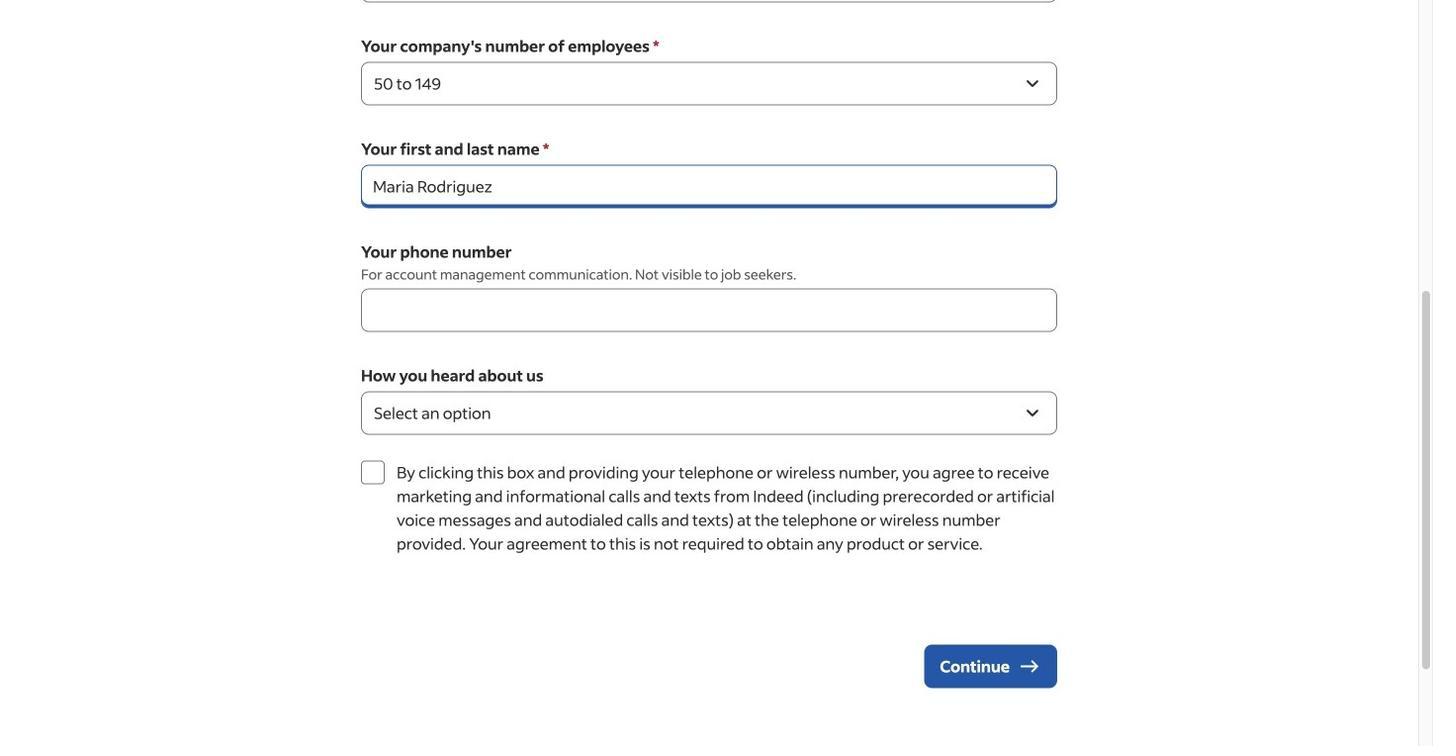 Task type: describe. For each thing, give the bounding box(es) containing it.
Your phone number telephone field
[[361, 288, 1058, 332]]

Your first and last name field
[[361, 165, 1058, 208]]



Task type: vqa. For each thing, say whether or not it's contained in the screenshot.
Your phone number phone field at the top of page
yes



Task type: locate. For each thing, give the bounding box(es) containing it.
None checkbox
[[361, 461, 385, 484]]



